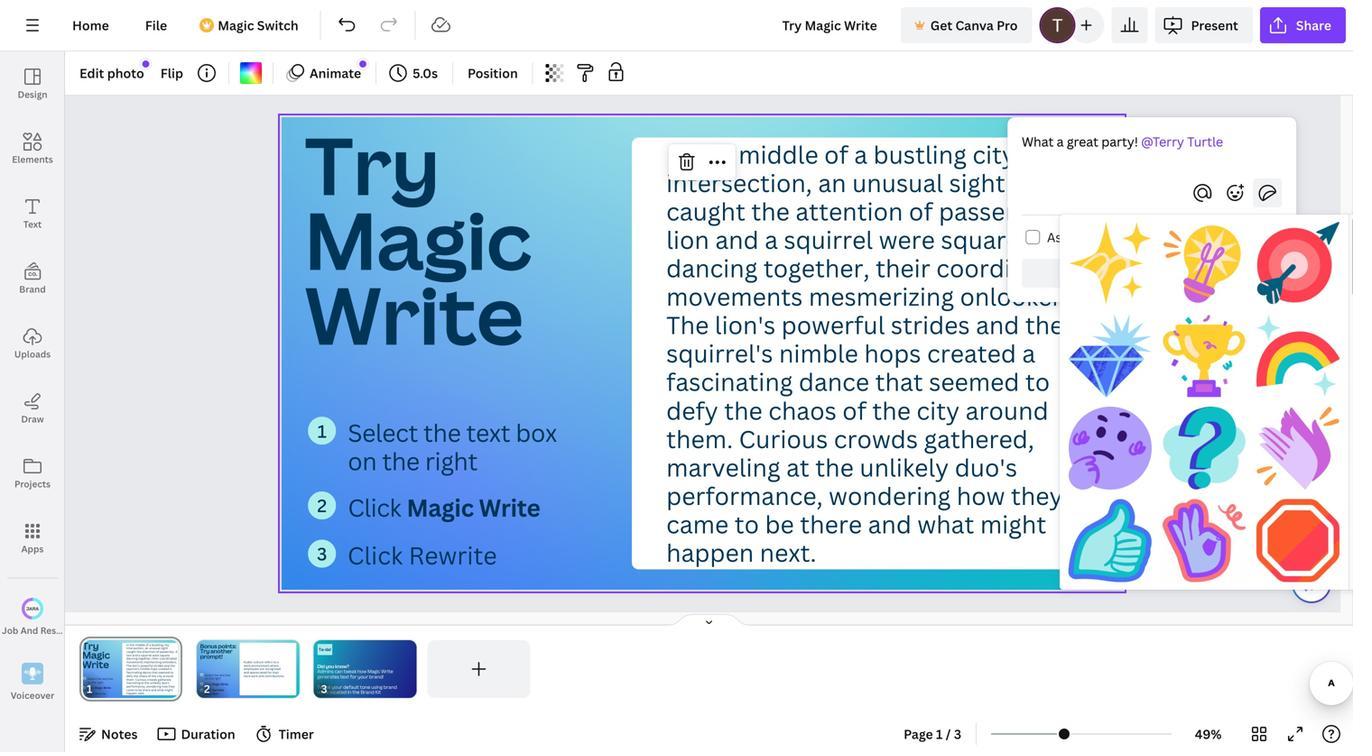 Task type: describe. For each thing, give the bounding box(es) containing it.
generates
[[317, 674, 339, 681]]

what
[[918, 508, 975, 541]]

try inside bonus points: try another prompt! kudos culture refers to a work environment where employees are recognized and appreciated for their hard work and contributions.
[[200, 648, 209, 656]]

to right "assign"
[[1089, 229, 1102, 246]]

contributions.
[[264, 675, 284, 679]]

tweak
[[317, 685, 331, 691]]

their inside bonus points: try another prompt! kudos culture refers to a work environment where employees are recognized and appreciated for their hard work and contributions.
[[272, 671, 279, 675]]

mesmerizing
[[809, 281, 954, 313]]

did you know? admins can tweak how magic write generates text for your brand!
[[317, 664, 393, 681]]

box for select the text box on the right 1 2 click magic write
[[225, 674, 230, 678]]

write inside the select the text box on the right 1 2 click magic write
[[221, 683, 228, 687]]

0 horizontal spatial city
[[917, 394, 960, 427]]

and left what
[[868, 508, 912, 541]]

magic switch button
[[189, 7, 313, 43]]

elements button
[[0, 116, 65, 181]]

0 vertical spatial 1
[[318, 419, 327, 443]]

sight
[[949, 167, 1006, 199]]

3 inside button
[[954, 726, 961, 743]]

ai
[[77, 625, 87, 637]]

where
[[270, 664, 279, 668]]

pro
[[997, 17, 1018, 34]]

select the text box on the right
[[348, 417, 557, 478]]

tone
[[360, 685, 370, 691]]

are
[[260, 668, 264, 672]]

present button
[[1155, 7, 1253, 43]]

draw
[[21, 413, 44, 426]]

hide pages image
[[666, 614, 752, 628]]

dancing
[[667, 252, 758, 285]]

projects button
[[0, 441, 65, 506]]

and down are
[[258, 675, 264, 679]]

0 vertical spatial of
[[825, 138, 849, 171]]

brand
[[383, 685, 397, 691]]

0 vertical spatial try
[[305, 111, 440, 218]]

great
[[1067, 133, 1098, 150]]

voice
[[317, 690, 329, 696]]

your inside tweak your default tone using brand voice located in the brand kit
[[332, 685, 342, 691]]

duration
[[181, 726, 235, 743]]

default
[[343, 685, 359, 691]]

know?
[[335, 664, 349, 670]]

get
[[930, 17, 953, 34]]

middle
[[739, 138, 819, 171]]

magic inside magic switch button
[[218, 17, 254, 34]]

1 inside button
[[936, 726, 943, 743]]

canva assistant image
[[1301, 573, 1322, 595]]

a right an in the right of the page
[[854, 138, 868, 171]]

select for select the text box on the right
[[348, 417, 418, 449]]

created
[[927, 337, 1017, 370]]

no color image
[[240, 62, 262, 84]]

1 horizontal spatial 2
[[317, 494, 327, 518]]

magic switch
[[218, 17, 299, 34]]

2 vertical spatial of
[[843, 394, 867, 427]]

right for select the text box on the right 1 2 click magic write
[[214, 677, 221, 681]]

click magic write
[[348, 492, 540, 524]]

click inside the select the text box on the right 1 2 click magic write
[[205, 683, 211, 687]]

2 inside the select the text box on the right 1 2 click magic write
[[201, 683, 202, 686]]

click rewrite
[[348, 539, 497, 572]]

0 horizontal spatial celebrating ideas and work image
[[1067, 315, 1154, 398]]

canva
[[956, 17, 994, 34]]

were
[[879, 224, 935, 256]]

rewrite
[[409, 539, 497, 572]]

position button
[[460, 59, 525, 88]]

new image for edit photo
[[142, 61, 150, 68]]

1 vertical spatial of
[[909, 195, 933, 228]]

49% button
[[1179, 720, 1238, 749]]

position
[[468, 65, 518, 82]]

next.
[[760, 537, 817, 569]]

duration button
[[152, 720, 243, 749]]

assign to you
[[1047, 229, 1128, 246]]

flip button
[[153, 59, 190, 88]]

3 for 3
[[317, 543, 327, 566]]

comment
[[1187, 265, 1247, 282]]

the inside tweak your default tone using brand voice located in the brand kit
[[352, 690, 360, 696]]

and down 'kudos'
[[244, 671, 249, 675]]

49%
[[1195, 726, 1222, 743]]

magic inside did you know? admins can tweak how magic write generates text for your brand!
[[368, 669, 380, 675]]

hops
[[864, 337, 921, 370]]

they
[[1011, 480, 1063, 512]]

and right lion
[[715, 224, 759, 256]]

apps button
[[0, 506, 65, 571]]

squirrel's
[[667, 337, 773, 370]]

caught
[[667, 195, 746, 228]]

you inside did you know? admins can tweak how magic write generates text for your brand!
[[326, 664, 334, 670]]

brand!
[[369, 674, 384, 681]]

share
[[1296, 17, 1332, 34]]

kudos
[[244, 661, 252, 665]]

around
[[966, 394, 1049, 427]]

voiceover
[[11, 690, 54, 702]]

dust
[[212, 692, 218, 696]]

get canva pro button
[[901, 7, 1032, 43]]

side panel tab list
[[0, 51, 87, 716]]

unlikely
[[860, 451, 949, 484]]

5.0s
[[413, 65, 438, 82]]

animate
[[310, 65, 361, 82]]

job and resume ai
[[2, 625, 87, 637]]

animate button
[[281, 59, 368, 88]]

click left rewrite
[[348, 539, 403, 572]]

edit photo button
[[72, 59, 151, 88]]

a inside text field
[[1057, 133, 1064, 150]]

powerful
[[782, 309, 885, 342]]

environment
[[251, 664, 269, 668]]

expressing gratitude image
[[1255, 315, 1341, 398]]

da!
[[325, 648, 331, 653]]

flip
[[160, 65, 183, 82]]

0 vertical spatial work
[[244, 664, 250, 668]]

gathered,
[[924, 423, 1035, 455]]

appreciated
[[250, 671, 267, 675]]

text inside did you know? admins can tweak how magic write generates text for your brand!
[[340, 674, 349, 681]]

1 inside the select the text box on the right 1 2 click magic write
[[201, 674, 202, 677]]

to inside bonus points: try another prompt! kudos culture refers to a work environment where employees are recognized and appreciated for their hard work and contributions.
[[273, 661, 276, 665]]

their inside in the middle of a bustling city intersection, an unusual sight caught the attention of passersby. a lion and a squirrel were square dancing together, their coordinated movements mesmerizing onlookers. the lion's powerful strides and the squirrel's nimble hops created a fascinating dance that seemed to defy the chaos of the city around them. curious crowds gathered, marveling at the unlikely duo's performance, wondering how they came to be there and what might happen next.
[[876, 252, 931, 285]]

projects
[[14, 478, 51, 491]]

main menu bar
[[0, 0, 1353, 51]]

design button
[[0, 51, 65, 116]]

page 1 / 3 button
[[897, 720, 969, 749]]

present
[[1191, 17, 1238, 34]]

magic inside the select the text box on the right 1 2 click magic write
[[212, 683, 220, 687]]

@terry
[[1141, 133, 1184, 150]]

curious
[[739, 423, 828, 455]]

file button
[[131, 7, 182, 43]]

text
[[23, 218, 42, 231]]

to left be
[[735, 508, 759, 541]]

in the middle of a bustling city intersection, an unusual sight caught the attention of passersby. a lion and a squirrel were square dancing together, their coordinated movements mesmerizing onlookers. the lion's powerful strides and the squirrel's nimble hops created a fascinating dance that seemed to defy the chaos of the city around them. curious crowds gathered, marveling at the unlikely duo's performance, wondering how they came to be there and what might happen next.
[[667, 138, 1084, 569]]

nimble
[[779, 337, 859, 370]]

1 horizontal spatial critiquing work image
[[1161, 407, 1248, 490]]

job
[[2, 625, 18, 637]]

coordinated
[[937, 252, 1078, 285]]

did
[[317, 664, 325, 670]]



Task type: locate. For each thing, give the bounding box(es) containing it.
2 new image from the left
[[359, 61, 367, 68]]

job and resume ai button
[[0, 586, 87, 651]]

1 vertical spatial select
[[205, 674, 213, 678]]

0 horizontal spatial brand
[[19, 283, 46, 296]]

1 horizontal spatial text
[[340, 674, 349, 681]]

1 vertical spatial their
[[272, 671, 279, 675]]

0 horizontal spatial your
[[332, 685, 342, 691]]

uploads
[[14, 348, 51, 361]]

0 horizontal spatial right
[[214, 677, 221, 681]]

1 horizontal spatial your
[[358, 674, 368, 681]]

new image for animate
[[359, 61, 367, 68]]

right inside select the text box on the right
[[425, 445, 478, 478]]

1 vertical spatial right
[[214, 677, 221, 681]]

write inside did you know? admins can tweak how magic write generates text for your brand!
[[381, 669, 393, 675]]

0 vertical spatial your
[[358, 674, 368, 681]]

admins
[[317, 669, 334, 675]]

cancel button
[[1022, 259, 1145, 288]]

page 1 image
[[79, 641, 182, 699]]

their down where
[[272, 671, 279, 675]]

right
[[425, 445, 478, 478], [214, 677, 221, 681]]

for inside bonus points: try another prompt! kudos culture refers to a work environment where employees are recognized and appreciated for their hard work and contributions.
[[267, 671, 272, 675]]

0 horizontal spatial box
[[225, 674, 230, 678]]

1 vertical spatial 1
[[201, 674, 202, 677]]

2 vertical spatial 1
[[936, 726, 943, 743]]

0 horizontal spatial select
[[205, 674, 213, 678]]

2 horizontal spatial 1
[[936, 726, 943, 743]]

lion
[[667, 224, 710, 256]]

for inside did you know? admins can tweak how magic write generates text for your brand!
[[350, 674, 357, 681]]

their up strides
[[876, 252, 931, 285]]

attention
[[796, 195, 903, 228]]

0 horizontal spatial 1
[[201, 674, 202, 677]]

text down know?
[[340, 674, 349, 681]]

bustling
[[874, 138, 967, 171]]

of right middle
[[825, 138, 849, 171]]

1 vertical spatial box
[[225, 674, 230, 678]]

page
[[904, 726, 933, 743]]

1 horizontal spatial brand
[[361, 690, 374, 696]]

1 new image from the left
[[142, 61, 150, 68]]

right up sprinkle
[[214, 677, 221, 681]]

1 horizontal spatial how
[[957, 480, 1005, 512]]

hard
[[244, 675, 250, 679]]

for up default
[[350, 674, 357, 681]]

0 vertical spatial select
[[348, 417, 418, 449]]

of down bustling
[[909, 195, 933, 228]]

right inside the select the text box on the right 1 2 click magic write
[[214, 677, 221, 681]]

and down coordinated
[[976, 309, 1020, 342]]

your right tweak
[[332, 685, 342, 691]]

grid
[[1067, 222, 1341, 753]]

a
[[1068, 195, 1084, 228]]

brand button
[[0, 246, 65, 311]]

3
[[317, 543, 327, 566], [201, 690, 202, 692], [954, 726, 961, 743]]

to right seemed
[[1026, 366, 1050, 399]]

1 horizontal spatial their
[[876, 252, 931, 285]]

text for select the text box on the right 1 2 click magic write
[[219, 674, 225, 678]]

a left squirrel
[[765, 224, 778, 256]]

3 inside 3 click sprinkle fairy dust
[[201, 690, 202, 692]]

the
[[667, 309, 709, 342]]

and
[[21, 625, 38, 637]]

tweak
[[344, 669, 357, 675]]

for
[[267, 671, 272, 675], [350, 674, 357, 681]]

Page title text field
[[100, 681, 107, 699]]

brand up uploads button
[[19, 283, 46, 296]]

notes button
[[72, 720, 145, 749]]

work up hard
[[244, 664, 250, 668]]

select for select the text box on the right 1 2 click magic write
[[205, 674, 213, 678]]

city left the what
[[973, 138, 1016, 171]]

what a great party! @terry turtle
[[1022, 133, 1223, 150]]

notes
[[101, 726, 138, 743]]

1 vertical spatial your
[[332, 685, 342, 691]]

text inside select the text box on the right
[[466, 417, 510, 449]]

in
[[667, 138, 689, 171]]

design
[[18, 88, 47, 101]]

brand left kit
[[361, 690, 374, 696]]

of right chaos
[[843, 394, 867, 427]]

1 vertical spatial you
[[326, 664, 334, 670]]

brand
[[19, 283, 46, 296], [361, 690, 374, 696]]

0 horizontal spatial 3
[[201, 690, 202, 692]]

3 for 3 click sprinkle fairy dust
[[201, 690, 202, 692]]

text up click magic write
[[466, 417, 510, 449]]

1 horizontal spatial 1
[[318, 419, 327, 443]]

promoting ideas and work image
[[1067, 222, 1154, 305], [1161, 222, 1248, 305], [1255, 222, 1341, 305], [1067, 500, 1154, 583], [1161, 500, 1248, 583]]

employees
[[244, 668, 259, 672]]

1 vertical spatial 2
[[201, 683, 202, 686]]

1 vertical spatial brand
[[361, 690, 374, 696]]

2
[[317, 494, 327, 518], [201, 683, 202, 686]]

1 horizontal spatial select
[[348, 417, 418, 449]]

text inside the select the text box on the right 1 2 click magic write
[[219, 674, 225, 678]]

0 horizontal spatial for
[[267, 671, 272, 675]]

1 vertical spatial work
[[251, 675, 258, 679]]

0 vertical spatial brand
[[19, 283, 46, 296]]

switch
[[257, 17, 299, 34]]

0 vertical spatial box
[[516, 417, 557, 449]]

box inside the select the text box on the right 1 2 click magic write
[[225, 674, 230, 678]]

box
[[516, 417, 557, 449], [225, 674, 230, 678]]

movements
[[667, 281, 803, 313]]

0 horizontal spatial new image
[[142, 61, 150, 68]]

lion's
[[715, 309, 776, 342]]

how left the they in the bottom right of the page
[[957, 480, 1005, 512]]

text up sprinkle
[[219, 674, 225, 678]]

voiceover button
[[0, 651, 65, 716]]

duo's
[[955, 451, 1018, 484]]

them.
[[667, 423, 733, 455]]

critiquing work image
[[1067, 407, 1154, 490], [1161, 407, 1248, 490], [1255, 500, 1341, 583]]

0 vertical spatial on
[[348, 445, 377, 478]]

text
[[466, 417, 510, 449], [219, 674, 225, 678], [340, 674, 349, 681]]

0 horizontal spatial critiquing work image
[[1067, 407, 1154, 490]]

a inside bonus points: try another prompt! kudos culture refers to a work environment where employees are recognized and appreciated for their hard work and contributions.
[[277, 661, 278, 665]]

located
[[330, 690, 347, 696]]

0 horizontal spatial on
[[205, 677, 208, 681]]

box for select the text box on the right
[[516, 417, 557, 449]]

how right 'tweak'
[[357, 669, 367, 675]]

dance
[[799, 366, 870, 399]]

click left dust
[[205, 689, 211, 693]]

1 horizontal spatial celebrating ideas and work image
[[1161, 315, 1248, 398]]

performance,
[[667, 480, 823, 512]]

/
[[946, 726, 951, 743]]

0 vertical spatial 3
[[317, 543, 327, 566]]

how inside did you know? admins can tweak how magic write generates text for your brand!
[[357, 669, 367, 675]]

comment button
[[1152, 259, 1282, 288]]

at
[[787, 451, 810, 484]]

1 horizontal spatial on
[[348, 445, 377, 478]]

1 vertical spatial try
[[200, 648, 209, 656]]

happen
[[667, 537, 754, 569]]

0 vertical spatial their
[[876, 252, 931, 285]]

cancel
[[1062, 265, 1104, 282]]

your up tone
[[358, 674, 368, 681]]

brand inside tweak your default tone using brand voice located in the brand kit
[[361, 690, 374, 696]]

2 vertical spatial 3
[[954, 726, 961, 743]]

unusual
[[852, 167, 943, 199]]

0 horizontal spatial try
[[200, 648, 209, 656]]

click
[[348, 492, 401, 524], [348, 539, 403, 572], [205, 683, 211, 687], [205, 689, 211, 693]]

0 horizontal spatial how
[[357, 669, 367, 675]]

on for select the text box on the right 1 2 click magic write
[[205, 677, 208, 681]]

1 horizontal spatial city
[[973, 138, 1016, 171]]

party!
[[1102, 133, 1138, 150]]

what
[[1022, 133, 1054, 150]]

on inside select the text box on the right
[[348, 445, 377, 478]]

together,
[[764, 252, 870, 285]]

apps
[[21, 543, 44, 556]]

page 1 / 3
[[904, 726, 961, 743]]

edit
[[79, 65, 104, 82]]

0 vertical spatial 2
[[317, 494, 327, 518]]

1 vertical spatial 3
[[201, 690, 202, 692]]

right up click magic write
[[425, 445, 478, 478]]

1 horizontal spatial new image
[[359, 61, 367, 68]]

celebrating ideas and work image
[[1067, 315, 1154, 398], [1161, 315, 1248, 398], [1255, 407, 1341, 490]]

new image left 5.0s button
[[359, 61, 367, 68]]

0 horizontal spatial you
[[326, 664, 334, 670]]

new image left flip button
[[142, 61, 150, 68]]

new image inside animate dropdown button
[[359, 61, 367, 68]]

box inside select the text box on the right
[[516, 417, 557, 449]]

bonus
[[200, 643, 217, 651]]

a right created
[[1022, 337, 1036, 370]]

city down created
[[917, 394, 960, 427]]

points:
[[218, 643, 236, 651]]

select inside the select the text box on the right 1 2 click magic write
[[205, 674, 213, 678]]

square
[[941, 224, 1020, 256]]

of
[[825, 138, 849, 171], [909, 195, 933, 228], [843, 394, 867, 427]]

turtle
[[1187, 133, 1223, 150]]

click up 3 click sprinkle fairy dust
[[205, 683, 211, 687]]

0 vertical spatial right
[[425, 445, 478, 478]]

Design title text field
[[768, 7, 893, 43]]

photo
[[107, 65, 144, 82]]

kit
[[375, 690, 381, 696]]

0 vertical spatial you
[[1106, 229, 1128, 246]]

1 horizontal spatial try
[[305, 111, 440, 218]]

select the text box on the right 1 2 click magic write
[[201, 674, 230, 687]]

you up cancel button
[[1106, 229, 1128, 246]]

1 horizontal spatial you
[[1106, 229, 1128, 246]]

assign
[[1047, 229, 1086, 246]]

1 horizontal spatial 3
[[317, 543, 327, 566]]

home
[[72, 17, 109, 34]]

1 vertical spatial on
[[205, 677, 208, 681]]

prompt!
[[200, 654, 223, 661]]

write
[[305, 261, 524, 368], [479, 492, 540, 524], [381, 669, 393, 675], [221, 683, 228, 687]]

work right hard
[[251, 675, 258, 679]]

1 horizontal spatial right
[[425, 445, 478, 478]]

1 horizontal spatial for
[[350, 674, 357, 681]]

fascinating
[[667, 366, 793, 399]]

text for select the text box on the right
[[466, 417, 510, 449]]

tweak your default tone using brand voice located in the brand kit
[[317, 685, 397, 696]]

0 horizontal spatial text
[[219, 674, 225, 678]]

a
[[1057, 133, 1064, 150], [854, 138, 868, 171], [765, 224, 778, 256], [1022, 337, 1036, 370], [277, 661, 278, 665]]

1 horizontal spatial box
[[516, 417, 557, 449]]

2 horizontal spatial 3
[[954, 726, 961, 743]]

a left great on the right of page
[[1057, 133, 1064, 150]]

new image
[[142, 61, 150, 68], [359, 61, 367, 68]]

0 horizontal spatial their
[[272, 671, 279, 675]]

a up recognized
[[277, 661, 278, 665]]

and
[[715, 224, 759, 256], [976, 309, 1020, 342], [868, 508, 912, 541], [244, 671, 249, 675], [258, 675, 264, 679]]

2 horizontal spatial text
[[466, 417, 510, 449]]

2 horizontal spatial critiquing work image
[[1255, 500, 1341, 583]]

crowds
[[834, 423, 918, 455]]

brand inside button
[[19, 283, 46, 296]]

using
[[371, 685, 383, 691]]

timer
[[279, 726, 314, 743]]

draw button
[[0, 376, 65, 441]]

you right did
[[326, 664, 334, 670]]

0 vertical spatial how
[[957, 480, 1005, 512]]

2 horizontal spatial celebrating ideas and work image
[[1255, 407, 1341, 490]]

the
[[694, 138, 733, 171], [752, 195, 790, 228], [1026, 309, 1064, 342], [724, 394, 763, 427], [873, 394, 911, 427], [424, 417, 461, 449], [382, 445, 420, 478], [816, 451, 854, 484], [214, 674, 218, 678], [209, 677, 213, 681], [352, 690, 360, 696]]

passersby.
[[939, 195, 1063, 228]]

their
[[876, 252, 931, 285], [272, 671, 279, 675]]

Comment draft. Add a comment or @mention. text field
[[1022, 132, 1282, 172]]

select inside select the text box on the right
[[348, 417, 418, 449]]

your inside did you know? admins can tweak how magic write generates text for your brand!
[[358, 674, 368, 681]]

how inside in the middle of a bustling city intersection, an unusual sight caught the attention of passersby. a lion and a squirrel were square dancing together, their coordinated movements mesmerizing onlookers. the lion's powerful strides and the squirrel's nimble hops created a fascinating dance that seemed to defy the chaos of the city around them. curious crowds gathered, marveling at the unlikely duo's performance, wondering how they came to be there and what might happen next.
[[957, 480, 1005, 512]]

to right refers
[[273, 661, 276, 665]]

culture
[[253, 661, 263, 665]]

on inside the select the text box on the right 1 2 click magic write
[[205, 677, 208, 681]]

1 vertical spatial how
[[357, 669, 367, 675]]

right for select the text box on the right
[[425, 445, 478, 478]]

click up the 'click rewrite'
[[348, 492, 401, 524]]

chaos
[[769, 394, 837, 427]]

new image inside 'edit photo' popup button
[[142, 61, 150, 68]]

0 horizontal spatial 2
[[201, 683, 202, 686]]

click inside 3 click sprinkle fairy dust
[[205, 689, 211, 693]]

1 vertical spatial city
[[917, 394, 960, 427]]

on for select the text box on the right
[[348, 445, 377, 478]]

for right are
[[267, 671, 272, 675]]

0 vertical spatial city
[[973, 138, 1016, 171]]



Task type: vqa. For each thing, say whether or not it's contained in the screenshot.
can
yes



